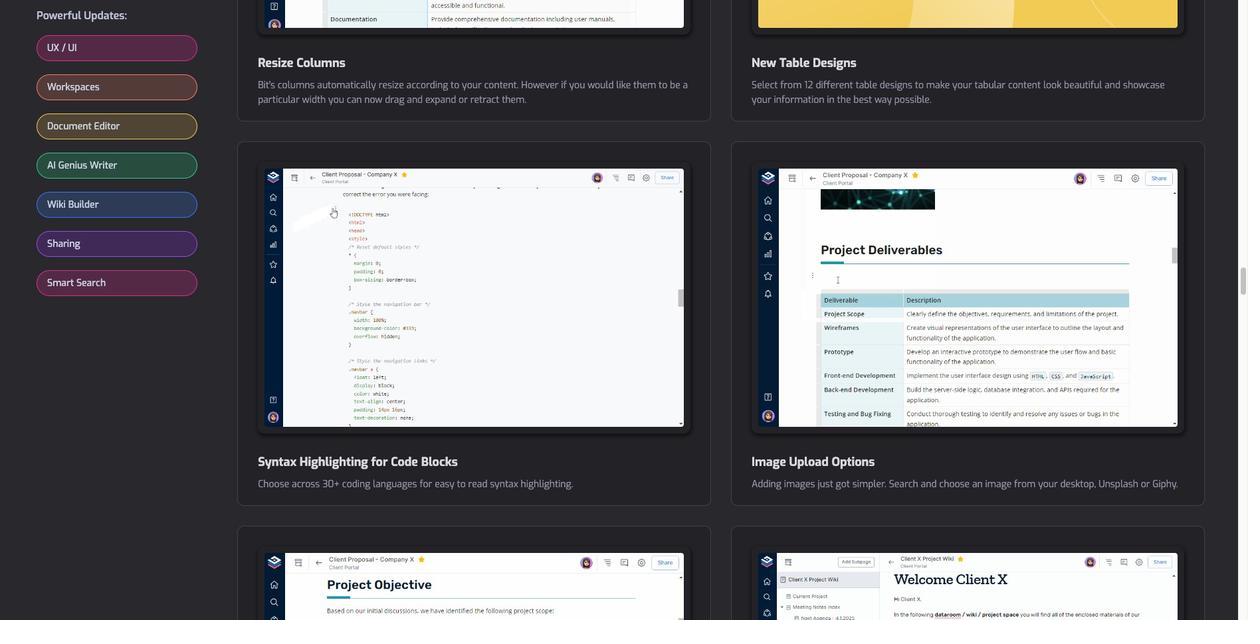 Task type: locate. For each thing, give the bounding box(es) containing it.
drag
[[385, 94, 404, 107]]

0 horizontal spatial search
[[76, 277, 106, 290]]

you down automatically
[[328, 94, 344, 107]]

and
[[1105, 79, 1121, 92], [407, 94, 423, 107], [921, 478, 937, 491]]

the
[[837, 94, 851, 107]]

list containing ux / ui
[[37, 35, 198, 310]]

wiki builder link
[[37, 193, 197, 217]]

you right if
[[569, 79, 585, 92]]

wiki builder
[[47, 199, 99, 211]]

designs
[[880, 79, 913, 92]]

your up 'retract'
[[462, 79, 482, 92]]

according
[[406, 79, 448, 92]]

ux / ui
[[47, 42, 77, 55]]

from
[[780, 79, 802, 92], [1014, 478, 1036, 491]]

search
[[76, 277, 106, 290], [889, 478, 919, 491]]

width
[[302, 94, 326, 107]]

table
[[780, 55, 810, 71]]

resize columns
[[258, 55, 346, 71]]

1 horizontal spatial and
[[921, 478, 937, 491]]

table
[[856, 79, 877, 92]]

you
[[569, 79, 585, 92], [328, 94, 344, 107]]

beautiful
[[1064, 79, 1102, 92]]

powerful
[[37, 9, 81, 23]]

to inside the select from 12 different table designs to make your tabular content look beautiful and showcase your information in the best way possible.
[[915, 79, 924, 92]]

expand
[[425, 94, 456, 107]]

highlighting.
[[521, 478, 573, 491]]

choose
[[258, 478, 289, 491]]

to left read
[[457, 478, 466, 491]]

your down "select"
[[752, 94, 772, 107]]

coding
[[342, 478, 370, 491]]

30+
[[322, 478, 340, 491]]

0 vertical spatial from
[[780, 79, 802, 92]]

search right "simpler."
[[889, 478, 919, 491]]

upload
[[789, 454, 829, 470]]

1 horizontal spatial for
[[420, 478, 432, 491]]

1 vertical spatial for
[[420, 478, 432, 491]]

0 vertical spatial or
[[459, 94, 468, 107]]

image
[[752, 454, 786, 470]]

updates:
[[84, 9, 127, 23]]

2 horizontal spatial and
[[1105, 79, 1121, 92]]

your
[[462, 79, 482, 92], [953, 79, 972, 92], [752, 94, 772, 107], [1038, 478, 1058, 491]]

across
[[292, 478, 320, 491]]

particular
[[258, 94, 300, 107]]

or
[[459, 94, 468, 107], [1141, 478, 1150, 491]]

1 horizontal spatial or
[[1141, 478, 1150, 491]]

would
[[588, 79, 614, 92]]

0 horizontal spatial you
[[328, 94, 344, 107]]

from up 'information'
[[780, 79, 802, 92]]

0 vertical spatial and
[[1105, 79, 1121, 92]]

syntax highlighting for code blocks
[[258, 454, 458, 470]]

resize
[[379, 79, 404, 92]]

document editor link
[[37, 114, 197, 139]]

search right smart
[[76, 277, 106, 290]]

0 horizontal spatial for
[[371, 454, 388, 470]]

1 vertical spatial and
[[407, 94, 423, 107]]

in
[[827, 94, 835, 107]]

1 vertical spatial or
[[1141, 478, 1150, 491]]

or left 'retract'
[[459, 94, 468, 107]]

or left giphy.
[[1141, 478, 1150, 491]]

writer
[[90, 160, 117, 172]]

from inside the select from 12 different table designs to make your tabular content look beautiful and showcase your information in the best way possible.
[[780, 79, 802, 92]]

ai genius writer
[[47, 160, 117, 172]]

to
[[451, 79, 460, 92], [659, 79, 668, 92], [915, 79, 924, 92], [457, 478, 466, 491]]

for left code
[[371, 454, 388, 470]]

smart search
[[47, 277, 106, 290]]

and right beautiful
[[1105, 79, 1121, 92]]

1 vertical spatial you
[[328, 94, 344, 107]]

1 horizontal spatial from
[[1014, 478, 1036, 491]]

like
[[616, 79, 631, 92]]

an
[[972, 478, 983, 491]]

retract
[[470, 94, 499, 107]]

desktop,
[[1061, 478, 1096, 491]]

0 vertical spatial search
[[76, 277, 106, 290]]

them
[[634, 79, 656, 92]]

0 horizontal spatial or
[[459, 94, 468, 107]]

for
[[371, 454, 388, 470], [420, 478, 432, 491]]

search inside list
[[76, 277, 106, 290]]

choose across 30+ coding languages for easy to read syntax highlighting.
[[258, 478, 573, 491]]

1 vertical spatial search
[[889, 478, 919, 491]]

to up possible.
[[915, 79, 924, 92]]

and down according
[[407, 94, 423, 107]]

can
[[347, 94, 362, 107]]

list
[[37, 35, 198, 310]]

for left easy
[[420, 478, 432, 491]]

0 vertical spatial for
[[371, 454, 388, 470]]

syntax
[[490, 478, 518, 491]]

them.
[[502, 94, 527, 107]]

0 horizontal spatial from
[[780, 79, 802, 92]]

and left choose
[[921, 478, 937, 491]]

make
[[926, 79, 950, 92]]

bit's columns automatically resize according to your content. however if you would like them to be a particular width you can now drag and expand or retract them.
[[258, 79, 688, 107]]

from right image
[[1014, 478, 1036, 491]]

automatically
[[317, 79, 376, 92]]

2 vertical spatial and
[[921, 478, 937, 491]]

to up expand
[[451, 79, 460, 92]]

your right make
[[953, 79, 972, 92]]

image upload options
[[752, 454, 875, 470]]

just
[[818, 478, 833, 491]]

0 horizontal spatial and
[[407, 94, 423, 107]]

read
[[468, 478, 488, 491]]

bit's
[[258, 79, 275, 92]]

1 horizontal spatial you
[[569, 79, 585, 92]]

1 vertical spatial from
[[1014, 478, 1036, 491]]

giphy.
[[1153, 478, 1178, 491]]



Task type: vqa. For each thing, say whether or not it's contained in the screenshot.
the would
yes



Task type: describe. For each thing, give the bounding box(es) containing it.
workspaces link
[[37, 75, 197, 100]]

options
[[832, 454, 875, 470]]

1 horizontal spatial search
[[889, 478, 919, 491]]

columns
[[297, 55, 346, 71]]

columns
[[278, 79, 315, 92]]

look
[[1044, 79, 1062, 92]]

select from 12 different table designs to make your tabular content look beautiful and showcase your information in the best way possible.
[[752, 79, 1165, 107]]

if
[[561, 79, 567, 92]]

and inside the select from 12 different table designs to make your tabular content look beautiful and showcase your information in the best way possible.
[[1105, 79, 1121, 92]]

sharing
[[47, 238, 80, 251]]

ux
[[47, 42, 59, 55]]

powerful updates:
[[37, 9, 127, 23]]

code
[[391, 454, 418, 470]]

0 vertical spatial you
[[569, 79, 585, 92]]

got
[[836, 478, 850, 491]]

to left be
[[659, 79, 668, 92]]

and inside "bit's columns automatically resize according to your content. however if you would like them to be a particular width you can now drag and expand or retract them."
[[407, 94, 423, 107]]

smart
[[47, 277, 74, 290]]

showcase
[[1123, 79, 1165, 92]]

blocks
[[421, 454, 458, 470]]

ux / ui link
[[37, 36, 197, 60]]

however
[[521, 79, 559, 92]]

adding
[[752, 478, 782, 491]]

sharing link
[[37, 232, 197, 257]]

resize
[[258, 55, 293, 71]]

simpler.
[[853, 478, 887, 491]]

easy
[[435, 478, 454, 491]]

languages
[[373, 478, 417, 491]]

adding images just got simpler. search and choose an image from your desktop, unsplash or giphy.
[[752, 478, 1178, 491]]

new
[[752, 55, 776, 71]]

best
[[854, 94, 872, 107]]

syntax
[[258, 454, 297, 470]]

smart search link
[[37, 271, 197, 296]]

/
[[62, 42, 66, 55]]

wiki
[[47, 199, 66, 211]]

select
[[752, 79, 778, 92]]

your inside "bit's columns automatically resize according to your content. however if you would like them to be a particular width you can now drag and expand or retract them."
[[462, 79, 482, 92]]

editor
[[94, 120, 120, 133]]

different
[[816, 79, 853, 92]]

highlighting
[[300, 454, 368, 470]]

images
[[784, 478, 815, 491]]

image
[[985, 478, 1012, 491]]

document
[[47, 120, 92, 133]]

your left desktop,
[[1038, 478, 1058, 491]]

unsplash
[[1099, 478, 1139, 491]]

content
[[1008, 79, 1041, 92]]

ui
[[68, 42, 77, 55]]

workspaces
[[47, 81, 100, 94]]

12
[[804, 79, 813, 92]]

way
[[875, 94, 892, 107]]

content.
[[484, 79, 519, 92]]

new table designs
[[752, 55, 857, 71]]

possible.
[[895, 94, 932, 107]]

builder
[[68, 199, 99, 211]]

or inside "bit's columns automatically resize according to your content. however if you would like them to be a particular width you can now drag and expand or retract them."
[[459, 94, 468, 107]]

be
[[670, 79, 680, 92]]

ai genius
[[47, 160, 87, 172]]

now
[[364, 94, 383, 107]]

choose
[[939, 478, 970, 491]]

ai genius writer link
[[37, 154, 197, 178]]

a
[[683, 79, 688, 92]]

document editor
[[47, 120, 120, 133]]



